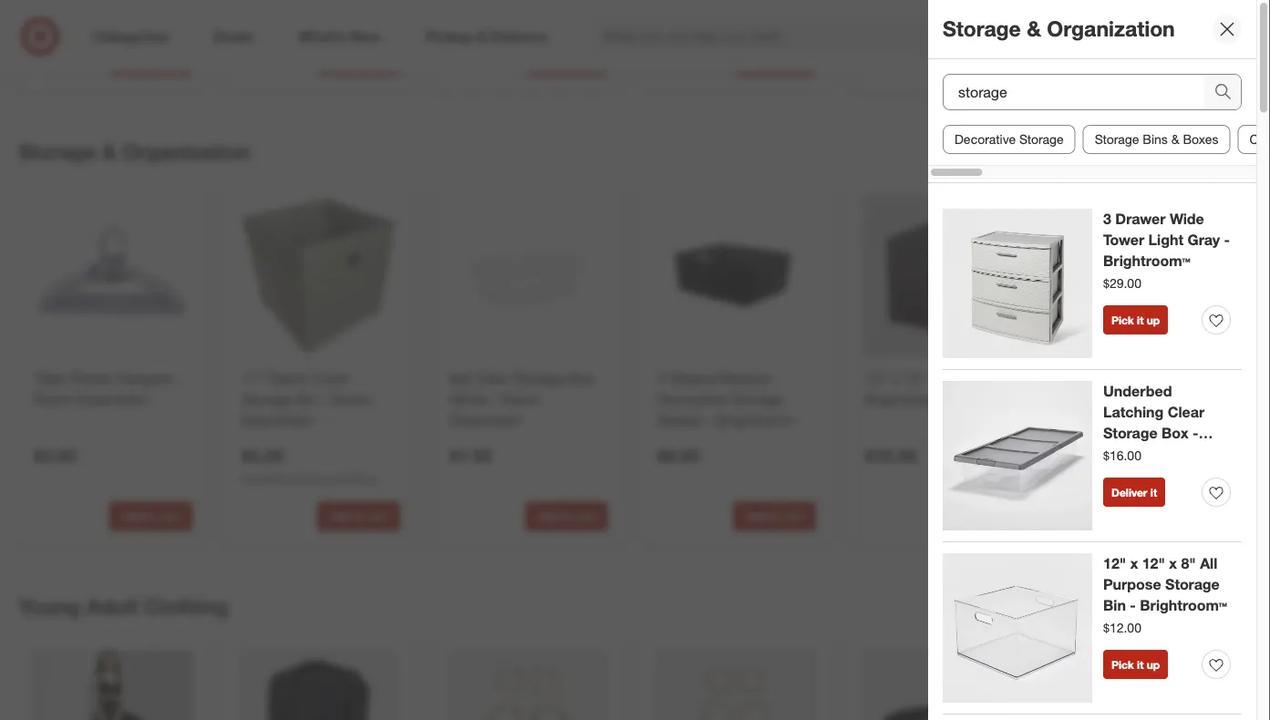 Task type: locate. For each thing, give the bounding box(es) containing it.
2 vertical spatial it
[[1137, 658, 1144, 672]]

essentials™ inside '6qt clear storage box white - room essentials™'
[[450, 411, 523, 429]]

13" x 13" fabric bin - brightroom™ image
[[862, 195, 1024, 357], [862, 195, 1024, 357]]

basket inside y-weave small decorative storage basket - brightroom™
[[1073, 411, 1118, 429]]

shop more
[[1183, 146, 1256, 163], [1183, 601, 1256, 619]]

brightroom™ inside y-weave medium decorative storage basket - brightroom™
[[716, 411, 797, 429]]

box inside the 'underbed latching clear storage box - brightroom™'
[[1162, 424, 1189, 442]]

items
[[276, 18, 302, 32], [68, 18, 94, 32]]

2 y- from the left
[[1073, 370, 1087, 388]]

1 vertical spatial more
[[1222, 601, 1256, 619]]

1 horizontal spatial decorative
[[955, 131, 1016, 147]]

0 vertical spatial storage & organization
[[943, 16, 1175, 42]]

y- left underbed
[[1073, 370, 1087, 388]]

8"
[[1181, 555, 1196, 573]]

tower
[[1103, 231, 1145, 249]]

3
[[1103, 210, 1112, 228]]

12" x 12" x 8" all purpose storage bin - brightroom™ image
[[943, 554, 1092, 703], [943, 554, 1092, 703]]

y-weave medium decorative storage basket - brightroom™ image
[[654, 195, 816, 357], [654, 195, 816, 357]]

1 pick from the top
[[1112, 313, 1134, 327]]

1 weave from the left
[[671, 370, 714, 388]]

0 vertical spatial pick it up button
[[1103, 306, 1168, 335]]

storage & organization
[[943, 16, 1175, 42], [18, 139, 250, 164]]

shop right bins
[[1183, 146, 1218, 163]]

1 up from the top
[[1147, 313, 1160, 327]]

decorative inside y-weave small decorative storage basket - brightroom™
[[1073, 391, 1143, 408]]

1 horizontal spatial clear
[[1168, 403, 1205, 421]]

shop more button down all
[[1183, 599, 1256, 620]]

1 horizontal spatial 12"
[[1142, 555, 1165, 573]]

more for storage & organization
[[1222, 146, 1256, 163]]

$1.50
[[450, 446, 492, 467]]

shop more button
[[1183, 144, 1256, 165], [1183, 599, 1256, 620]]

0 horizontal spatial 12"
[[1103, 555, 1126, 573]]

add
[[122, 55, 142, 68], [329, 55, 350, 68], [537, 55, 558, 68], [745, 55, 766, 68], [953, 55, 974, 68], [1161, 55, 1182, 68], [122, 510, 142, 523], [329, 510, 350, 523], [537, 510, 558, 523], [745, 510, 766, 523], [953, 510, 974, 523], [1161, 510, 1182, 523]]

1 shop from the top
[[1183, 146, 1218, 163]]

essentials™ down white at left bottom
[[450, 411, 523, 429]]

pick it up button
[[1103, 306, 1168, 335], [1103, 650, 1168, 679]]

storage & organization dialog
[[928, 0, 1270, 720]]

basket
[[657, 411, 702, 429], [1073, 411, 1118, 429]]

clothing
[[144, 594, 228, 620]]

select items on clearance
[[242, 18, 368, 32], [34, 18, 160, 32]]

fabric
[[268, 370, 309, 388], [930, 370, 970, 388]]

weave inside y-weave small decorative storage basket - brightroom™
[[1087, 370, 1130, 388]]

y- inside y-weave medium decorative storage basket - brightroom™
[[657, 370, 671, 388]]

$16.00
[[1103, 447, 1142, 463]]

weave up latching
[[1087, 370, 1130, 388]]

15.4" full square backpack - wild fable™ image
[[238, 650, 400, 720], [238, 650, 400, 720]]

up down 12" x 12" x 8" all purpose storage bin - brightroom™
[[1147, 658, 1160, 672]]

cart
[[159, 55, 180, 68], [367, 55, 388, 68], [575, 55, 596, 68], [783, 55, 804, 68], [991, 55, 1012, 68], [1199, 55, 1220, 68], [159, 510, 180, 523], [367, 510, 388, 523], [575, 510, 596, 523], [783, 510, 804, 523], [991, 510, 1012, 523], [1199, 510, 1220, 523]]

weave inside y-weave medium decorative storage basket - brightroom™
[[671, 370, 714, 388]]

1 horizontal spatial x
[[1130, 555, 1138, 573]]

bins
[[1143, 131, 1168, 147]]

bin for fabric
[[974, 370, 996, 388]]

11"
[[242, 370, 264, 388]]

boxes
[[1183, 131, 1219, 147]]

search
[[1027, 29, 1071, 47]]

1 horizontal spatial box
[[1162, 424, 1189, 442]]

1 y- from the left
[[657, 370, 671, 388]]

0 horizontal spatial clear
[[475, 370, 509, 388]]

box
[[568, 370, 594, 388], [1162, 424, 1189, 442]]

shop for clothing
[[1183, 601, 1218, 619]]

y-weave small decorative storage basket - brightroom™ image
[[1070, 195, 1232, 357], [1070, 195, 1232, 357]]

x left '8"'
[[1169, 555, 1177, 573]]

1 horizontal spatial room
[[332, 391, 371, 408]]

clear up white at left bottom
[[475, 370, 509, 388]]

pick it up for 12" x 12" x 8" all purpose storage bin - brightroom™
[[1112, 658, 1160, 672]]

1 vertical spatial pick it up
[[1112, 658, 1160, 672]]

$12.00
[[1103, 620, 1142, 636]]

weave left medium
[[671, 370, 714, 388]]

1 horizontal spatial select
[[242, 18, 273, 32]]

2 horizontal spatial bin
[[1103, 597, 1126, 614]]

pick down $29.00
[[1112, 313, 1134, 327]]

women's round buckle belt - wild fable™ black image
[[862, 650, 1024, 720], [862, 650, 1024, 720]]

young
[[18, 594, 80, 620]]

2 pick it up button from the top
[[1103, 650, 1168, 679]]

1 pick it up from the top
[[1112, 313, 1160, 327]]

0 vertical spatial pick
[[1112, 313, 1134, 327]]

1 shop more from the top
[[1183, 146, 1256, 163]]

1 horizontal spatial basket
[[1073, 411, 1118, 429]]

y- inside y-weave small decorative storage basket - brightroom™
[[1073, 370, 1087, 388]]

1 pick it up button from the top
[[1103, 306, 1168, 335]]

brightroom™ inside 3 drawer wide tower light gray - brightroom™
[[1103, 252, 1191, 270]]

1 horizontal spatial &
[[1027, 16, 1041, 42]]

room down 18pk on the bottom
[[34, 391, 73, 408]]

x up $10.00 on the right
[[892, 370, 899, 388]]

y- for $6.00
[[657, 370, 671, 388]]

2 more from the top
[[1222, 601, 1256, 619]]

storage inside '6qt clear storage box white - room essentials™'
[[514, 370, 564, 388]]

essentials™
[[77, 391, 150, 408], [242, 411, 315, 429], [450, 411, 523, 429]]

2 horizontal spatial room
[[501, 391, 540, 408]]

0 horizontal spatial essentials™
[[77, 391, 150, 408]]

0 vertical spatial up
[[1147, 313, 1160, 327]]

box inside '6qt clear storage box white - room essentials™'
[[568, 370, 594, 388]]

0 horizontal spatial room
[[34, 391, 73, 408]]

1 horizontal spatial bin
[[974, 370, 996, 388]]

basket up $4.00
[[1073, 411, 1118, 429]]

small
[[1134, 370, 1170, 388]]

0 horizontal spatial &
[[102, 139, 117, 164]]

bin inside 13" x 13" fabric bin - brightroom™
[[974, 370, 996, 388]]

to
[[145, 55, 156, 68], [353, 55, 364, 68], [561, 55, 572, 68], [769, 55, 780, 68], [977, 55, 988, 68], [1185, 55, 1195, 68], [145, 510, 156, 523], [353, 510, 364, 523], [561, 510, 572, 523], [769, 510, 780, 523], [977, 510, 988, 523], [1185, 510, 1195, 523]]

1 vertical spatial storage & organization
[[18, 139, 250, 164]]

1 vertical spatial shop more button
[[1183, 599, 1256, 620]]

1 horizontal spatial essentials™
[[242, 411, 315, 429]]

3 drawer wide tower light gray - brightroom™ image
[[943, 209, 1092, 358], [943, 209, 1092, 358]]

clear down small
[[1168, 403, 1205, 421]]

0 vertical spatial shop
[[1183, 146, 1218, 163]]

organization
[[1047, 16, 1175, 42], [122, 139, 250, 164]]

essentials™ inside 11" fabric cube storage bin - room essentials™
[[242, 411, 315, 429]]

1 vertical spatial bin
[[296, 391, 318, 408]]

storage inside y-weave medium decorative storage basket - brightroom™
[[732, 391, 782, 408]]

all
[[1200, 555, 1218, 573]]

y- up '$6.00'
[[657, 370, 671, 388]]

x up the "purpose"
[[1130, 555, 1138, 573]]

1 vertical spatial it
[[1151, 486, 1157, 499]]

2 shop more from the top
[[1183, 601, 1256, 619]]

2 basket from the left
[[1073, 411, 1118, 429]]

essentials™ down plastic
[[77, 391, 150, 408]]

0 horizontal spatial clearance
[[113, 18, 160, 32]]

storage
[[943, 16, 1021, 42], [1020, 131, 1064, 147], [1095, 131, 1139, 147], [18, 139, 96, 164], [514, 370, 564, 388], [242, 391, 292, 408], [732, 391, 782, 408], [1147, 391, 1198, 408], [1103, 424, 1158, 442], [1166, 576, 1220, 594]]

it
[[1137, 313, 1144, 327], [1151, 486, 1157, 499], [1137, 658, 1144, 672]]

medium
[[718, 370, 771, 388]]

0 horizontal spatial x
[[892, 370, 899, 388]]

pick it up down "$12.00"
[[1112, 658, 1160, 672]]

y-
[[657, 370, 671, 388], [1073, 370, 1087, 388]]

1 shop more button from the top
[[1183, 144, 1256, 165]]

0 horizontal spatial decorative
[[657, 391, 727, 408]]

2 pick it up from the top
[[1112, 658, 1160, 672]]

weave
[[671, 370, 714, 388], [1087, 370, 1130, 388]]

0 horizontal spatial box
[[568, 370, 594, 388]]

y-weave medium decorative storage basket - brightroom™
[[657, 370, 797, 429]]

0 horizontal spatial basket
[[657, 411, 702, 429]]

3 room from the left
[[501, 391, 540, 408]]

2 shop more button from the top
[[1183, 599, 1256, 620]]

1 more from the top
[[1222, 146, 1256, 163]]

clearance
[[321, 18, 368, 32], [113, 18, 160, 32]]

1 vertical spatial pick it up button
[[1103, 650, 1168, 679]]

purpose
[[1103, 576, 1161, 594]]

1 horizontal spatial select items on clearance
[[242, 18, 368, 32]]

it down $29.00
[[1137, 313, 1144, 327]]

pick it up down $29.00
[[1112, 313, 1160, 327]]

clear inside '6qt clear storage box white - room essentials™'
[[475, 370, 509, 388]]

x for 12"
[[1130, 555, 1138, 573]]

$5.00 up deliver it 'button'
[[1132, 446, 1174, 467]]

decorative
[[955, 131, 1016, 147], [657, 391, 727, 408], [1073, 391, 1143, 408]]

brightroom™
[[1103, 252, 1191, 270], [865, 391, 946, 408], [716, 411, 797, 429], [1132, 411, 1213, 429], [1103, 445, 1191, 463], [1140, 597, 1227, 614]]

12"
[[1103, 555, 1126, 573], [1142, 555, 1165, 573]]

bin
[[974, 370, 996, 388], [296, 391, 318, 408], [1103, 597, 1126, 614]]

- inside 18pk plastic hangers - room essentials™
[[177, 370, 183, 388]]

-
[[1224, 231, 1230, 249], [177, 370, 183, 388], [1000, 370, 1006, 388], [322, 391, 328, 408], [491, 391, 497, 408], [706, 411, 712, 429], [1122, 411, 1128, 429], [1193, 424, 1199, 442], [1120, 446, 1127, 467], [1130, 597, 1136, 614]]

3 drawer wide tower light gray - brightroom™
[[1103, 210, 1230, 270]]

11" fabric cube storage bin - room essentials™ link
[[242, 368, 397, 431]]

hangers
[[118, 370, 173, 388]]

bin inside 11" fabric cube storage bin - room essentials™
[[296, 391, 318, 408]]

&
[[1027, 16, 1041, 42], [1172, 131, 1180, 147], [102, 139, 117, 164]]

room inside 11" fabric cube storage bin - room essentials™
[[332, 391, 371, 408]]

white
[[450, 391, 487, 408]]

room down "cube"
[[332, 391, 371, 408]]

1 horizontal spatial $5.00
[[1132, 446, 1174, 467]]

2 room from the left
[[332, 391, 371, 408]]

deliver it button
[[1103, 478, 1166, 507]]

0 vertical spatial organization
[[1047, 16, 1175, 42]]

1 room from the left
[[34, 391, 73, 408]]

click top faux duo hoop earring set 3pc - wild fable™ image
[[446, 650, 608, 720], [446, 650, 608, 720]]

1 vertical spatial shop more
[[1183, 601, 1256, 619]]

0 vertical spatial more
[[1222, 146, 1256, 163]]

underbed
[[1103, 383, 1172, 400]]

storage inside the 'underbed latching clear storage box - brightroom™'
[[1103, 424, 1158, 442]]

0 vertical spatial box
[[568, 370, 594, 388]]

it down "$12.00"
[[1137, 658, 1144, 672]]

12" x 12" x 8" all purpose storage bin - brightroom™ link
[[1103, 554, 1231, 616]]

pick down "$12.00"
[[1112, 658, 1134, 672]]

shop down all
[[1183, 601, 1218, 619]]

1 horizontal spatial organization
[[1047, 16, 1175, 42]]

brightroom™ inside 13" x 13" fabric bin - brightroom™
[[865, 391, 946, 408]]

0 vertical spatial shop more
[[1183, 146, 1256, 163]]

up
[[1147, 313, 1160, 327], [1147, 658, 1160, 672]]

1 horizontal spatial storage & organization
[[943, 16, 1175, 42]]

shop more button right bins
[[1183, 144, 1256, 165]]

weave for $6.00
[[671, 370, 714, 388]]

room right white at left bottom
[[501, 391, 540, 408]]

organization for $29.00
[[1047, 16, 1175, 42]]

clear inside the 'underbed latching clear storage box - brightroom™'
[[1168, 403, 1205, 421]]

up up small
[[1147, 313, 1160, 327]]

storage inside 11" fabric cube storage bin - room essentials™
[[242, 391, 292, 408]]

underbed latching clear storage box - brightroom™ image
[[943, 381, 1092, 531], [943, 381, 1092, 531]]

women's double laser cut adjustable western grommet belt - wild fable™ black image
[[1070, 650, 1232, 720], [1070, 650, 1232, 720]]

2 horizontal spatial essentials™
[[450, 411, 523, 429]]

13" x 13" fabric bin - brightroom™
[[865, 370, 1006, 408]]

2 shop from the top
[[1183, 601, 1218, 619]]

organization inside dialog
[[1047, 16, 1175, 42]]

wide
[[1170, 210, 1204, 228]]

0 horizontal spatial organization
[[122, 139, 250, 164]]

pick it up button down $29.00
[[1103, 306, 1168, 335]]

add to cart button
[[109, 47, 192, 76], [317, 47, 400, 76], [525, 47, 608, 76], [733, 47, 816, 76], [941, 47, 1024, 76], [1149, 47, 1232, 76], [109, 502, 192, 531], [317, 502, 400, 531], [525, 502, 608, 531], [733, 502, 816, 531], [941, 502, 1024, 531], [1149, 502, 1232, 531]]

it right deliver
[[1151, 486, 1157, 499]]

room
[[34, 391, 73, 408], [332, 391, 371, 408], [501, 391, 540, 408]]

young adult clothing
[[18, 594, 228, 620]]

1 vertical spatial clear
[[1168, 403, 1205, 421]]

1 basket from the left
[[657, 411, 702, 429]]

1 vertical spatial organization
[[122, 139, 250, 164]]

$4.00
[[1073, 446, 1116, 467]]

decorative inside y-weave medium decorative storage basket - brightroom™
[[657, 391, 727, 408]]

basket up '$6.00'
[[657, 411, 702, 429]]

13" x 13" fabric bin - brightroom™ link
[[865, 368, 1020, 410]]

- inside 12" x 12" x 8" all purpose storage bin - brightroom™
[[1130, 597, 1136, 614]]

add to cart
[[122, 55, 180, 68], [329, 55, 388, 68], [537, 55, 596, 68], [745, 55, 804, 68], [953, 55, 1012, 68], [1161, 55, 1220, 68], [122, 510, 180, 523], [329, 510, 388, 523], [537, 510, 596, 523], [745, 510, 804, 523], [953, 510, 1012, 523], [1161, 510, 1220, 523]]

select
[[242, 18, 273, 32], [34, 18, 65, 32]]

it inside 'button'
[[1151, 486, 1157, 499]]

pick
[[1112, 313, 1134, 327], [1112, 658, 1134, 672]]

2 horizontal spatial x
[[1169, 555, 1177, 573]]

- inside the 'underbed latching clear storage box - brightroom™'
[[1193, 424, 1199, 442]]

search button
[[1027, 16, 1071, 60]]

more for young adult clothing
[[1222, 601, 1256, 619]]

shop more button for young adult clothing
[[1183, 599, 1256, 620]]

1 horizontal spatial on
[[305, 18, 318, 32]]

essentials™ for 11" fabric cube storage bin - room essentials™
[[242, 411, 315, 429]]

1 fabric from the left
[[268, 370, 309, 388]]

weave for $4.00 - $5.00
[[1087, 370, 1130, 388]]

shop more for storage & organization
[[1183, 146, 1256, 163]]

storage bins & boxes
[[1095, 131, 1219, 147]]

0 horizontal spatial y-
[[657, 370, 671, 388]]

11" fabric cube storage bin - room essentials™ image
[[238, 195, 400, 357], [238, 195, 400, 357]]

0 vertical spatial it
[[1137, 313, 1144, 327]]

room inside '6qt clear storage box white - room essentials™'
[[501, 391, 540, 408]]

1 horizontal spatial fabric
[[930, 370, 970, 388]]

basket inside y-weave medium decorative storage basket - brightroom™
[[657, 411, 702, 429]]

1 vertical spatial pick
[[1112, 658, 1134, 672]]

shop more right bins
[[1183, 146, 1256, 163]]

2 fabric from the left
[[930, 370, 970, 388]]

on
[[305, 18, 318, 32], [98, 18, 110, 32]]

pick for 12" x 12" x 8" all purpose storage bin - brightroom™
[[1112, 658, 1134, 672]]

underbed latching clear storage box - brightroom™
[[1103, 383, 1205, 463]]

0 vertical spatial bin
[[974, 370, 996, 388]]

1 horizontal spatial weave
[[1087, 370, 1130, 388]]

x inside 13" x 13" fabric bin - brightroom™
[[892, 370, 899, 388]]

2 horizontal spatial &
[[1172, 131, 1180, 147]]

0 horizontal spatial 13"
[[865, 370, 888, 388]]

clear
[[475, 370, 509, 388], [1168, 403, 1205, 421]]

brightroom™ inside the 'underbed latching clear storage box - brightroom™'
[[1103, 445, 1191, 463]]

2 horizontal spatial decorative
[[1073, 391, 1143, 408]]

1 horizontal spatial y-
[[1073, 370, 1087, 388]]

1 vertical spatial up
[[1147, 658, 1160, 672]]

0 vertical spatial shop more button
[[1183, 144, 1256, 165]]

- inside '6qt clear storage box white - room essentials™'
[[491, 391, 497, 408]]

x
[[892, 370, 899, 388], [1130, 555, 1138, 573], [1169, 555, 1177, 573]]

0 horizontal spatial fabric
[[268, 370, 309, 388]]

Find items for Delivery search field
[[944, 75, 1205, 109]]

& for $29.00
[[1027, 16, 1041, 42]]

brightroom™ inside y-weave small decorative storage basket - brightroom™
[[1132, 411, 1213, 429]]

13"
[[865, 370, 888, 388], [904, 370, 926, 388]]

shop
[[1183, 146, 1218, 163], [1183, 601, 1218, 619]]

light
[[1149, 231, 1184, 249]]

cube
[[313, 370, 348, 388]]

0 horizontal spatial on
[[98, 18, 110, 32]]

basket for $4.00 - $5.00
[[1073, 411, 1118, 429]]

plastic
[[70, 370, 114, 388]]

trio hoop earring set 3pc - wild fable™  gold image
[[654, 650, 816, 720], [654, 650, 816, 720]]

18pk plastic hangers - room essentials™ image
[[30, 195, 192, 357], [30, 195, 192, 357]]

1 vertical spatial box
[[1162, 424, 1189, 442]]

2 pick from the top
[[1112, 658, 1134, 672]]

18pk plastic hangers - room essentials™ link
[[34, 368, 189, 410]]

essentials™ down 11"
[[242, 411, 315, 429]]

2 up from the top
[[1147, 658, 1160, 672]]

0 horizontal spatial weave
[[671, 370, 714, 388]]

1 horizontal spatial 13"
[[904, 370, 926, 388]]

0 horizontal spatial $5.00
[[242, 446, 284, 467]]

1 vertical spatial shop
[[1183, 601, 1218, 619]]

0 horizontal spatial bin
[[296, 391, 318, 408]]

decorative for $6.00
[[657, 391, 727, 408]]

$5.00 down 11" fabric cube storage bin - room essentials™
[[242, 446, 284, 467]]

storage & organization for $29.00
[[943, 16, 1175, 42]]

storage & organization inside dialog
[[943, 16, 1175, 42]]

0 vertical spatial clear
[[475, 370, 509, 388]]

women's high-waisted flare leggings - wild fable™ image
[[30, 650, 192, 720], [30, 650, 192, 720]]

pick it up button down "$12.00"
[[1103, 650, 1168, 679]]

shop more button for storage & organization
[[1183, 144, 1256, 165]]

$5.00
[[242, 446, 284, 467], [1132, 446, 1174, 467]]

more
[[1222, 146, 1256, 163], [1222, 601, 1256, 619]]

shop more down all
[[1183, 601, 1256, 619]]

1 13" from the left
[[865, 370, 888, 388]]

0 vertical spatial pick it up
[[1112, 313, 1160, 327]]

2 weave from the left
[[1087, 370, 1130, 388]]

6qt clear storage box white - room essentials™ image
[[446, 195, 608, 357], [446, 195, 608, 357]]

2 vertical spatial bin
[[1103, 597, 1126, 614]]

0 horizontal spatial storage & organization
[[18, 139, 250, 164]]



Task type: describe. For each thing, give the bounding box(es) containing it.
essentials™ for 6qt clear storage box white - room essentials™
[[450, 411, 523, 429]]

basket for $6.00
[[657, 411, 702, 429]]

it for storage
[[1137, 658, 1144, 672]]

up for storage
[[1147, 658, 1160, 672]]

& for $5.00
[[102, 139, 117, 164]]

6qt clear storage box white - room essentials™ link
[[450, 368, 605, 431]]

shop more for young adult clothing
[[1183, 601, 1256, 619]]

2 $5.00 from the left
[[1132, 446, 1174, 467]]

organization for $5.00
[[122, 139, 250, 164]]

pick it up button for 3 drawer wide tower light gray - brightroom™
[[1103, 306, 1168, 335]]

storage inside y-weave small decorative storage basket - brightroom™
[[1147, 391, 1198, 408]]

What can we help you find? suggestions appear below search field
[[592, 16, 1040, 57]]

bin inside 12" x 12" x 8" all purpose storage bin - brightroom™
[[1103, 597, 1126, 614]]

$10.00
[[865, 445, 917, 466]]

18pk
[[34, 370, 66, 388]]

y-weave small decorative storage basket - brightroom™ link
[[1073, 368, 1228, 431]]

y-weave small decorative storage basket - brightroom™
[[1073, 370, 1213, 429]]

adult
[[86, 594, 138, 620]]

drawer
[[1116, 210, 1166, 228]]

room for 11"
[[332, 391, 371, 408]]

storage inside 12" x 12" x 8" all purpose storage bin - brightroom™
[[1166, 576, 1220, 594]]

$29.00
[[1103, 275, 1142, 291]]

18pk plastic hangers - room essentials™
[[34, 370, 183, 408]]

12" x 12" x 8" all purpose storage bin - brightroom™
[[1103, 555, 1227, 614]]

2 13" from the left
[[904, 370, 926, 388]]

- inside y-weave medium decorative storage basket - brightroom™
[[706, 411, 712, 429]]

1 horizontal spatial clearance
[[321, 18, 368, 32]]

underbed latching clear storage box - brightroom™ link
[[1103, 381, 1231, 463]]

deliver it
[[1112, 486, 1157, 499]]

- inside 13" x 13" fabric bin - brightroom™
[[1000, 370, 1006, 388]]

0 horizontal spatial select
[[34, 18, 65, 32]]

deliver
[[1112, 486, 1148, 499]]

1 $5.00 from the left
[[242, 446, 284, 467]]

bin for storage
[[296, 391, 318, 408]]

shop for organization
[[1183, 146, 1218, 163]]

storage bins & boxes button
[[1083, 125, 1231, 154]]

storage & organization for $5.00
[[18, 139, 250, 164]]

& inside button
[[1172, 131, 1180, 147]]

0 horizontal spatial items
[[68, 18, 94, 32]]

- inside 3 drawer wide tower light gray - brightroom™
[[1224, 231, 1230, 249]]

gray
[[1188, 231, 1220, 249]]

room for 6qt
[[501, 391, 540, 408]]

3 drawer wide tower light gray - brightroom™ link
[[1103, 209, 1231, 271]]

it for brightroom™
[[1137, 313, 1144, 327]]

fabric inside 13" x 13" fabric bin - brightroom™
[[930, 370, 970, 388]]

- inside 11" fabric cube storage bin - room essentials™
[[322, 391, 328, 408]]

1 12" from the left
[[1103, 555, 1126, 573]]

decorative for $4.00 - $5.00
[[1073, 391, 1143, 408]]

6qt
[[450, 370, 471, 388]]

0 horizontal spatial select items on clearance
[[34, 18, 160, 32]]

fabric inside 11" fabric cube storage bin - room essentials™
[[268, 370, 309, 388]]

x for 13"
[[892, 370, 899, 388]]

up for brightroom™
[[1147, 313, 1160, 327]]

pick it up for 3 drawer wide tower light gray - brightroom™
[[1112, 313, 1160, 327]]

essentials™ inside 18pk plastic hangers - room essentials™
[[77, 391, 150, 408]]

y-weave medium decorative storage basket - brightroom™ link
[[657, 368, 813, 431]]

pick it up button for 12" x 12" x 8" all purpose storage bin - brightroom™
[[1103, 650, 1168, 679]]

room inside 18pk plastic hangers - room essentials™
[[34, 391, 73, 408]]

latching
[[1103, 403, 1164, 421]]

11" fabric cube storage bin - room essentials™
[[242, 370, 371, 429]]

y- for $4.00 - $5.00
[[1073, 370, 1087, 388]]

$4.00 - $5.00
[[1073, 446, 1174, 467]]

decorative storage button
[[943, 125, 1076, 154]]

$3.00
[[34, 445, 76, 466]]

$6.00
[[657, 446, 700, 467]]

decorative inside button
[[955, 131, 1016, 147]]

2 12" from the left
[[1142, 555, 1165, 573]]

- inside y-weave small decorative storage basket - brightroom™
[[1122, 411, 1128, 429]]

6qt clear storage box white - room essentials™
[[450, 370, 594, 429]]

1 horizontal spatial items
[[276, 18, 302, 32]]

decorative storage
[[955, 131, 1064, 147]]

pick for 3 drawer wide tower light gray - brightroom™
[[1112, 313, 1134, 327]]

brightroom™ inside 12" x 12" x 8" all purpose storage bin - brightroom™
[[1140, 597, 1227, 614]]



Task type: vqa. For each thing, say whether or not it's contained in the screenshot.
UNREAL checkbox
no



